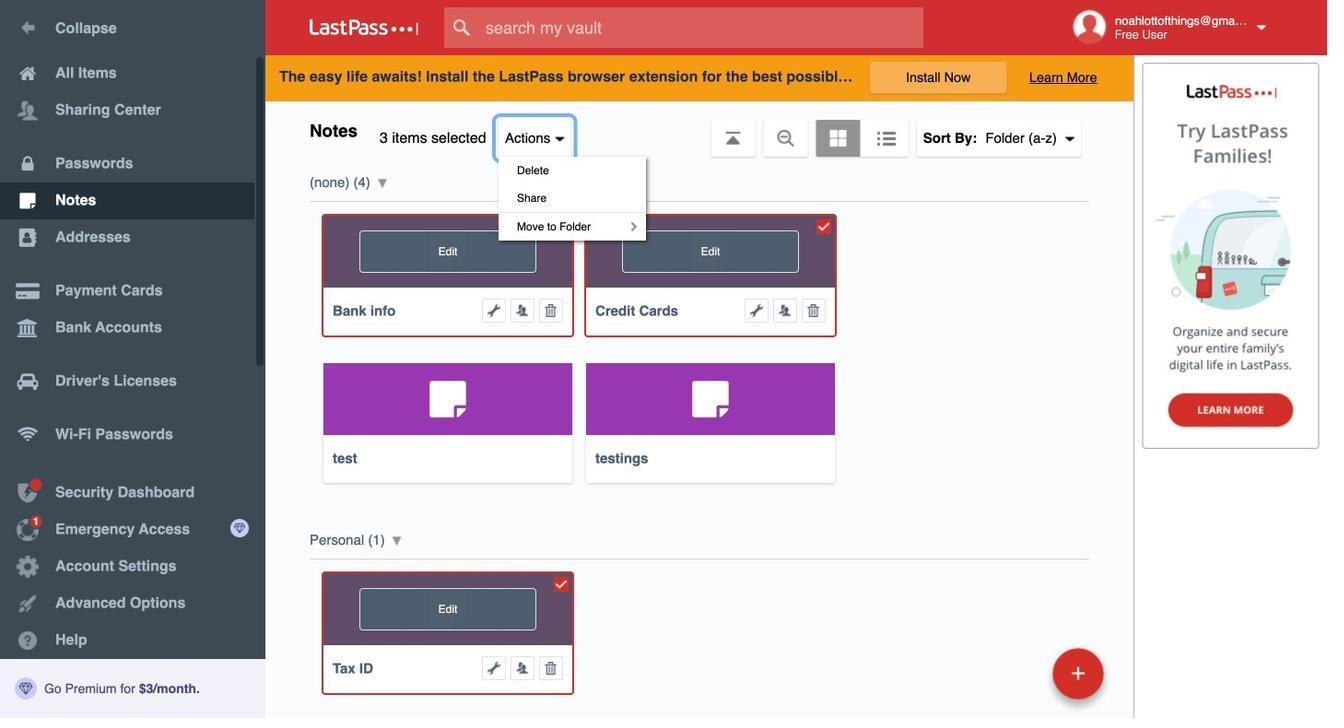Task type: vqa. For each thing, say whether or not it's contained in the screenshot.
text box
no



Task type: describe. For each thing, give the bounding box(es) containing it.
new item navigation
[[926, 643, 1116, 718]]

search my vault text field
[[444, 7, 960, 48]]

new item element
[[926, 647, 1111, 700]]

main navigation navigation
[[0, 0, 266, 718]]

vault options navigation
[[266, 101, 1134, 241]]



Task type: locate. For each thing, give the bounding box(es) containing it.
Search search field
[[444, 7, 960, 48]]

lastpass image
[[310, 19, 419, 36]]



